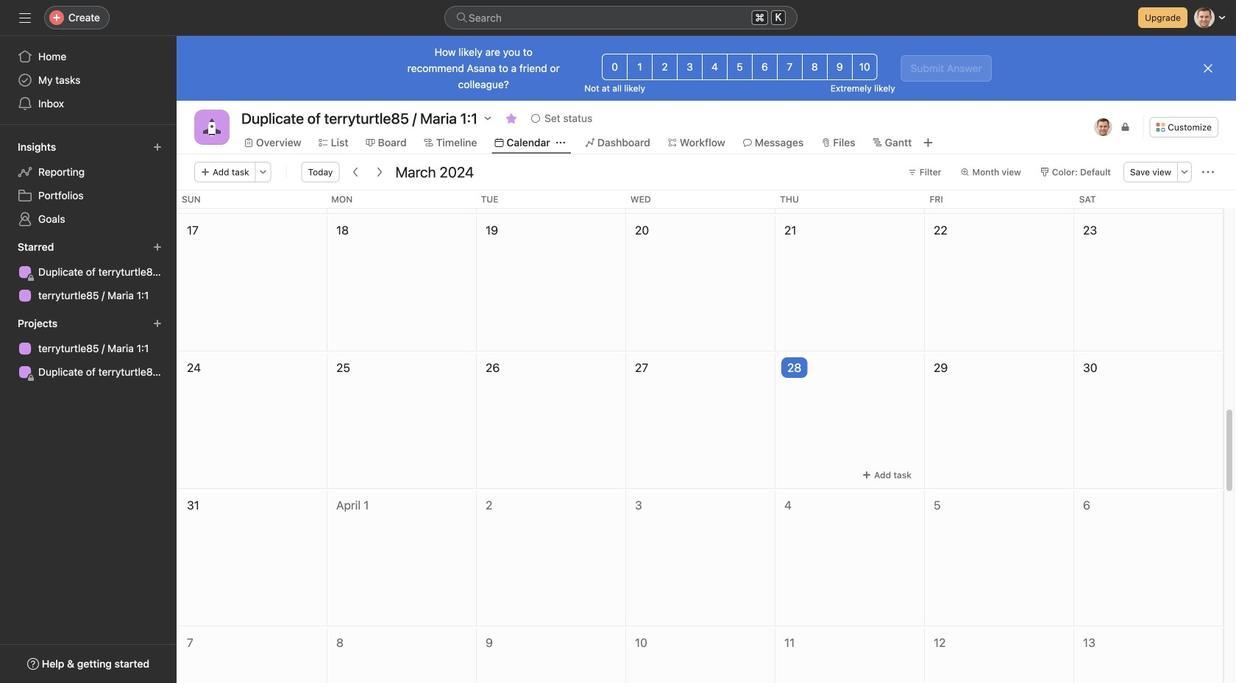 Task type: vqa. For each thing, say whether or not it's contained in the screenshot.
More options image
yes



Task type: locate. For each thing, give the bounding box(es) containing it.
global element
[[0, 36, 177, 124]]

1 horizontal spatial more actions image
[[1202, 166, 1214, 178]]

0 horizontal spatial more actions image
[[259, 168, 268, 177]]

remove from starred image
[[506, 113, 517, 124]]

projects element
[[0, 311, 177, 387]]

more options image
[[1180, 168, 1189, 177]]

insights element
[[0, 134, 177, 234]]

more actions image
[[1202, 166, 1214, 178], [259, 168, 268, 177]]

None radio
[[652, 54, 678, 80], [677, 54, 703, 80], [702, 54, 728, 80], [727, 54, 753, 80], [852, 54, 878, 80], [652, 54, 678, 80], [677, 54, 703, 80], [702, 54, 728, 80], [727, 54, 753, 80], [852, 54, 878, 80]]

None field
[[444, 6, 798, 29]]

previous month image
[[350, 166, 362, 178]]

None radio
[[602, 54, 628, 80], [627, 54, 653, 80], [752, 54, 778, 80], [777, 54, 803, 80], [802, 54, 828, 80], [827, 54, 853, 80], [602, 54, 628, 80], [627, 54, 653, 80], [752, 54, 778, 80], [777, 54, 803, 80], [802, 54, 828, 80], [827, 54, 853, 80]]

option group
[[602, 54, 878, 80]]

Search tasks, projects, and more text field
[[444, 6, 798, 29]]

dismiss image
[[1202, 63, 1214, 74]]

next month image
[[373, 166, 385, 178]]

hide sidebar image
[[19, 12, 31, 24]]

add items to starred image
[[153, 243, 162, 252]]

starred element
[[0, 234, 177, 311]]



Task type: describe. For each thing, give the bounding box(es) containing it.
rocket image
[[203, 118, 221, 136]]

add tab image
[[922, 137, 934, 149]]

new insights image
[[153, 143, 162, 152]]

new project or portfolio image
[[153, 319, 162, 328]]



